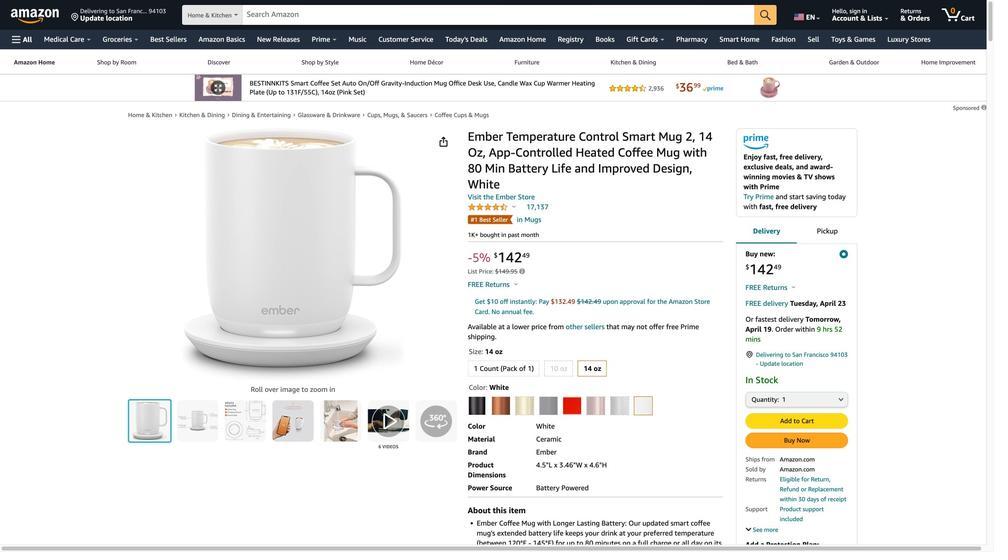 Task type: vqa. For each thing, say whether or not it's contained in the screenshot.
Red image
yes



Task type: describe. For each thing, give the bounding box(es) containing it.
1 vertical spatial popover image
[[514, 283, 518, 286]]

black image
[[469, 397, 487, 415]]

amazon prime logo image
[[744, 134, 769, 152]]

none search field inside navigation navigation
[[182, 5, 777, 26]]

ember temperature control smart mug 2, 14 oz, app-controlled heated coffee mug with 80 min battery life and improved design, white image
[[182, 128, 404, 381]]

2 option group from the top
[[465, 395, 724, 418]]

amazon image
[[11, 9, 59, 24]]

gray image
[[540, 397, 558, 415]]

red image
[[564, 397, 581, 415]]

copper image
[[492, 397, 510, 415]]



Task type: locate. For each thing, give the bounding box(es) containing it.
tab list
[[737, 219, 858, 245]]

popover image
[[512, 205, 516, 208], [514, 283, 518, 286]]

gold image
[[516, 397, 534, 415]]

None search field
[[182, 5, 777, 26]]

navigation navigation
[[0, 0, 995, 545]]

None submit
[[755, 5, 777, 25], [129, 401, 170, 442], [177, 401, 218, 442], [225, 401, 266, 442], [273, 401, 314, 442], [320, 401, 362, 442], [368, 401, 409, 442], [416, 401, 457, 442], [755, 5, 777, 25], [129, 401, 170, 442], [177, 401, 218, 442], [225, 401, 266, 442], [273, 401, 314, 442], [320, 401, 362, 442], [368, 401, 409, 442], [416, 401, 457, 442]]

0 vertical spatial option group
[[465, 359, 724, 379]]

rose gold image
[[587, 397, 605, 415]]

radio active image
[[840, 250, 849, 259]]

0 vertical spatial popover image
[[512, 205, 516, 208]]

1 option group from the top
[[465, 359, 724, 379]]

option group
[[465, 359, 724, 379], [465, 395, 724, 418]]

learn more about amazon pricing and savings image
[[519, 269, 525, 276]]

heading
[[746, 541, 820, 549]]

white image
[[635, 397, 653, 415]]

1 vertical spatial option group
[[465, 395, 724, 418]]

Search Amazon text field
[[243, 5, 755, 24]]

stainless steel image
[[611, 397, 629, 415]]

dropdown image
[[839, 398, 844, 402]]



